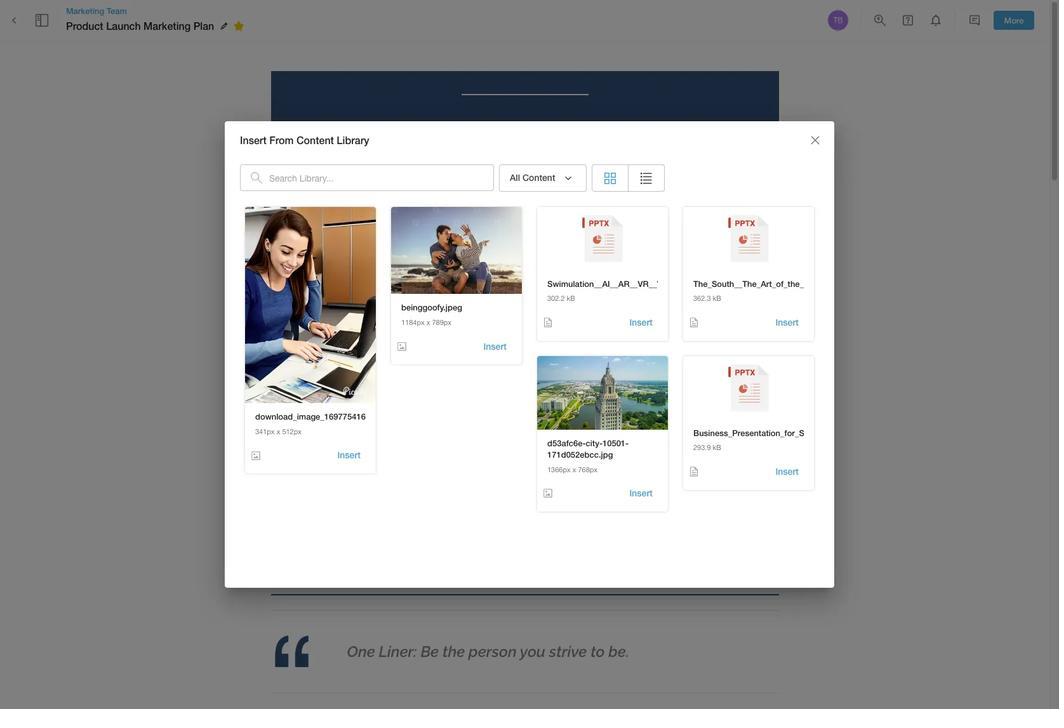 Task type: locate. For each thing, give the bounding box(es) containing it.
old
[[426, 445, 441, 457]]

one!
[[444, 445, 464, 457]]

1 vertical spatial plan
[[493, 163, 557, 198]]

0 horizontal spatial marketing
[[66, 6, 104, 16]]

kb for the_south__the_art_of_the_cypress.pptx
[[713, 295, 722, 303]]

0 horizontal spatial plan
[[194, 20, 214, 32]]

remove favorite image
[[231, 18, 247, 34]]

launch up all
[[457, 120, 564, 156]]

512px
[[282, 428, 302, 436]]

plan
[[194, 20, 214, 32], [493, 163, 557, 198]]

📅
[[271, 255, 286, 274]]

media
[[364, 425, 393, 437]]

0 horizontal spatial product launch marketing plan
[[66, 20, 214, 32]]

product launch marketing plan
[[66, 20, 214, 32], [334, 120, 724, 198]]

more
[[1005, 15, 1025, 25]]

2022
[[431, 255, 466, 274]]

0 vertical spatial x
[[427, 319, 430, 327]]

10501-
[[603, 438, 629, 448]]

2 vertical spatial x
[[573, 466, 577, 474]]

all content button
[[499, 165, 587, 192]]

x left "789px"
[[427, 319, 430, 327]]

buying
[[359, 465, 391, 477]]

1 vertical spatial content
[[523, 172, 556, 183]]

insert button for download_image_1697754168778.png
[[328, 443, 371, 469]]

plan inside product launch marketing plan
[[493, 163, 557, 198]]

content right from
[[297, 134, 334, 146]]

kb right 293.9
[[713, 444, 722, 452]]

content right all
[[523, 172, 556, 183]]

buy
[[310, 445, 328, 457]]

1 vertical spatial product
[[334, 120, 449, 156]]

kb inside business_presentation_for_serious_business.pptx 293.9 kb
[[713, 444, 722, 452]]

3 mil social media impressions
[[310, 425, 452, 437]]

x
[[427, 319, 430, 327], [277, 428, 280, 436], [573, 466, 577, 474]]

tb button
[[827, 8, 851, 32]]

celebrate
[[310, 465, 356, 477]]

strive
[[549, 643, 587, 661]]

city-
[[586, 438, 603, 448]]

0 horizontal spatial a
[[330, 445, 336, 457]]

171d052ebcc.jpg
[[548, 450, 613, 460]]

789px
[[432, 319, 452, 327]]

launch
[[106, 20, 141, 32], [457, 120, 564, 156], [290, 255, 344, 274], [296, 355, 368, 379]]

insert for beinggoofy.jpeg
[[484, 341, 507, 352]]

insert button for business_presentation_for_serious_business.pptx
[[766, 459, 810, 485]]

the_south__the_art_of_the_cypress.pptx
[[694, 279, 855, 289]]

1,
[[417, 255, 427, 274]]

sell
[[390, 445, 406, 457]]

and
[[370, 445, 388, 457]]

0 horizontal spatial product
[[66, 20, 103, 32]]

x inside the download_image_1697754168778.png 341px x 512px
[[277, 428, 280, 436]]

2 horizontal spatial marketing
[[571, 120, 716, 156]]

x right 341px
[[277, 428, 280, 436]]

a right buy
[[330, 445, 336, 457]]

2 horizontal spatial x
[[573, 466, 577, 474]]

insert button for d53afc6e-city-10501- 171d052ebcc.jpg
[[620, 481, 663, 507]]

1184px
[[402, 319, 425, 327]]

beinggoofy.jpeg 1184px x 789px
[[402, 303, 463, 327]]

downloads
[[399, 404, 451, 416]]

0 vertical spatial content
[[297, 134, 334, 146]]

0 horizontal spatial content
[[297, 134, 334, 146]]

293.9
[[694, 444, 711, 452]]

kb right 362.3
[[713, 295, 722, 303]]

1366px
[[548, 466, 571, 474]]

insert
[[240, 134, 267, 146], [630, 317, 653, 328], [776, 317, 799, 328], [484, 341, 507, 352], [338, 450, 361, 461], [776, 466, 799, 477], [630, 488, 653, 499]]

0 vertical spatial product launch marketing plan
[[66, 20, 214, 32]]

1 horizontal spatial x
[[427, 319, 430, 327]]

1 vertical spatial x
[[277, 428, 280, 436]]

302.2 kb
[[548, 295, 576, 303]]

1 horizontal spatial content
[[523, 172, 556, 183]]

d53afc6e city 10501 171d052ebcc.jpg image
[[538, 356, 669, 430]]

1 horizontal spatial plan
[[493, 163, 557, 198]]

be.
[[609, 643, 630, 661]]

goals
[[373, 355, 427, 379]]

1 vertical spatial marketing
[[144, 20, 191, 32]]

kb right '302.2'
[[567, 295, 576, 303]]

kb inside the the_south__the_art_of_the_cypress.pptx 362.3 kb
[[713, 295, 722, 303]]

a down sell on the bottom of the page
[[393, 465, 399, 477]]

1 vertical spatial product launch marketing plan
[[334, 120, 724, 198]]

0 vertical spatial product
[[66, 20, 103, 32]]

download_image_1697754168778.png 341px x 512px
[[255, 412, 401, 436]]

x left 768px
[[573, 466, 577, 474]]

marketing team
[[66, 6, 127, 16]]

insert button for the_south__the_art_of_the_cypress.pptx
[[766, 310, 810, 336]]

product down marketing team
[[66, 20, 103, 32]]

tb
[[834, 16, 844, 25]]

2 vertical spatial marketing
[[571, 120, 716, 156]]

celebrate buying a house!
[[310, 465, 433, 477]]

content
[[297, 134, 334, 146], [523, 172, 556, 183]]

341px
[[255, 428, 275, 436]]

my
[[409, 445, 423, 457]]

be
[[421, 643, 439, 661]]

3
[[310, 425, 315, 437]]

insert button
[[620, 310, 663, 336], [766, 310, 810, 336], [474, 334, 517, 360], [328, 443, 371, 469], [766, 459, 810, 485], [620, 481, 663, 507]]

house!
[[402, 465, 433, 477]]

0 horizontal spatial x
[[277, 428, 280, 436]]

thousand
[[349, 404, 396, 416]]

person
[[469, 643, 517, 661]]

marketing
[[66, 6, 104, 16], [144, 20, 191, 32], [571, 120, 716, 156]]

product
[[66, 20, 103, 32], [334, 120, 449, 156]]

one liner: be the person you strive to be.
[[347, 643, 630, 661]]

group
[[592, 165, 665, 192]]

1 vertical spatial a
[[393, 465, 399, 477]]

📅 launch date: jan 1, 2022
[[271, 255, 466, 274]]

business_presentation_for_serious_business.pptx
[[694, 428, 887, 438]]

product up search library... search box
[[334, 120, 449, 156]]

kb
[[567, 295, 576, 303], [713, 295, 722, 303], [713, 444, 722, 452]]

1 horizontal spatial marketing
[[144, 20, 191, 32]]

x inside beinggoofy.jpeg 1184px x 789px
[[427, 319, 430, 327]]

all
[[510, 172, 521, 183]]

0 vertical spatial plan
[[194, 20, 214, 32]]

a
[[330, 445, 336, 457], [393, 465, 399, 477]]

the
[[443, 643, 465, 661]]



Task type: describe. For each thing, give the bounding box(es) containing it.
all content
[[510, 172, 556, 183]]

jan
[[388, 255, 413, 274]]

x for beinggoofy.jpeg
[[427, 319, 430, 327]]

date:
[[347, 255, 385, 274]]

insert from content library
[[240, 134, 370, 146]]

beinggoofy.jpeg
[[402, 303, 463, 313]]

launch inside product launch marketing plan
[[457, 120, 564, 156]]

launch right 📅
[[290, 255, 344, 274]]

150,000
[[310, 404, 347, 416]]

one
[[347, 643, 375, 661]]

🏁 launch goals
[[271, 355, 427, 379]]

🏁
[[271, 355, 291, 379]]

content inside all content button
[[523, 172, 556, 183]]

1 horizontal spatial product launch marketing plan
[[334, 120, 724, 198]]

mil
[[318, 425, 331, 437]]

team
[[107, 6, 127, 16]]

launch down team
[[106, 20, 141, 32]]

d53afc6e-city-10501- 171d052ebcc.jpg 1366px x 768px
[[548, 438, 629, 474]]

362.3
[[694, 295, 711, 303]]

library
[[337, 134, 370, 146]]

kb for business_presentation_for_serious_business.pptx
[[713, 444, 722, 452]]

business_presentation_for_serious_business.pptx 293.9 kb
[[694, 428, 887, 452]]

d53afc6e-
[[548, 438, 586, 448]]

group inside insert from content library dialog
[[592, 165, 665, 192]]

the_south__the_art_of_the_cypress.pptx 362.3 kb
[[694, 279, 855, 303]]

Search Library... search field
[[269, 165, 494, 191]]

insert for d53afc6e-city-10501- 171d052ebcc.jpg
[[630, 488, 653, 499]]

impressions
[[396, 425, 452, 437]]

1 horizontal spatial product
[[334, 120, 449, 156]]

marketing team link
[[66, 5, 249, 17]]

liner:
[[379, 643, 417, 661]]

insert for business_presentation_for_serious_business.pptx
[[776, 466, 799, 477]]

0 vertical spatial a
[[330, 445, 336, 457]]

0 vertical spatial marketing
[[66, 6, 104, 16]]

download_image_1697754168778.png
[[255, 412, 401, 422]]

social
[[334, 425, 362, 437]]

launch up 150,000
[[296, 355, 368, 379]]

insert for the_south__the_art_of_the_cypress.pptx
[[776, 317, 799, 328]]

x for download_image_1697754168778.png
[[277, 428, 280, 436]]

download_image_1697754168778.png image
[[245, 207, 376, 404]]

302.2
[[548, 295, 565, 303]]

buy a house and sell my old one!
[[310, 445, 464, 457]]

more button
[[994, 11, 1035, 30]]

house
[[338, 445, 367, 457]]

150,000 thousand downloads
[[310, 404, 451, 416]]

1 horizontal spatial a
[[393, 465, 399, 477]]

from
[[270, 134, 294, 146]]

to
[[591, 643, 605, 661]]

beinggoofy.jpeg image
[[391, 207, 522, 294]]

insert for download_image_1697754168778.png
[[338, 450, 361, 461]]

insert from content library dialog
[[225, 122, 887, 588]]

insert button for beinggoofy.jpeg
[[474, 334, 517, 360]]

you
[[520, 643, 546, 661]]

x inside d53afc6e-city-10501- 171d052ebcc.jpg 1366px x 768px
[[573, 466, 577, 474]]

768px
[[579, 466, 598, 474]]



Task type: vqa. For each thing, say whether or not it's contained in the screenshot.
TRAINING,
no



